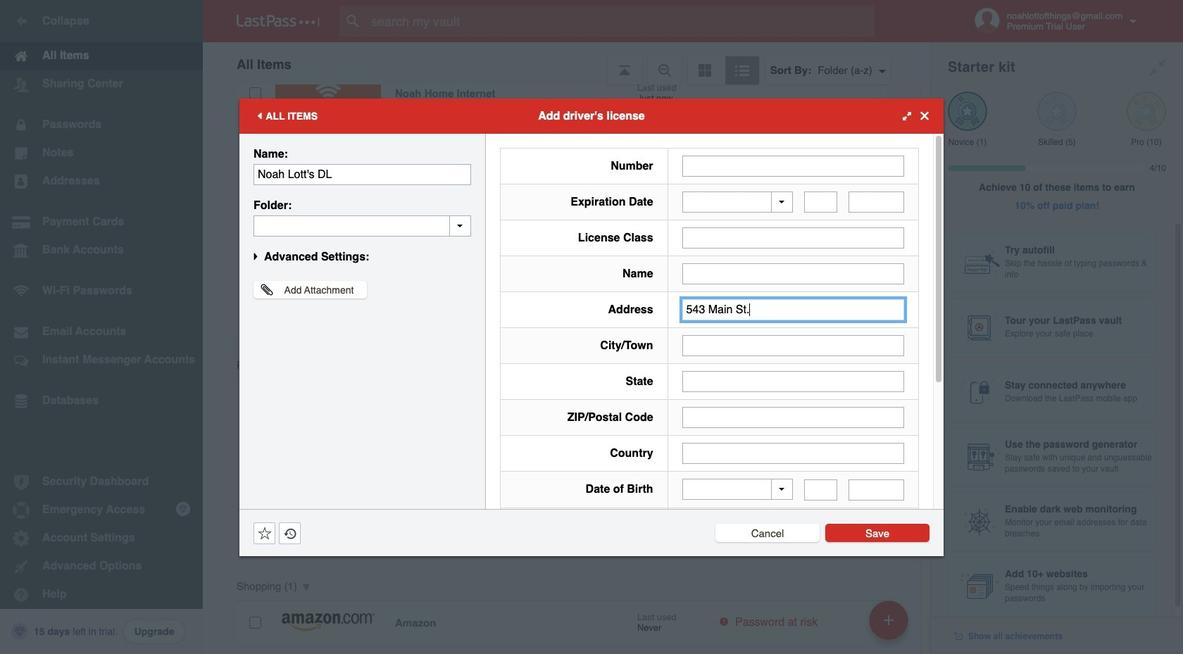 Task type: describe. For each thing, give the bounding box(es) containing it.
Search search field
[[340, 6, 903, 37]]

new item navigation
[[864, 597, 917, 655]]

new item image
[[884, 615, 894, 625]]



Task type: locate. For each thing, give the bounding box(es) containing it.
search my vault text field
[[340, 6, 903, 37]]

None text field
[[682, 155, 905, 176], [805, 192, 838, 213], [254, 215, 471, 236], [682, 264, 905, 285], [682, 299, 905, 321], [682, 335, 905, 357], [682, 371, 905, 392], [682, 443, 905, 464], [682, 155, 905, 176], [805, 192, 838, 213], [254, 215, 471, 236], [682, 264, 905, 285], [682, 299, 905, 321], [682, 335, 905, 357], [682, 371, 905, 392], [682, 443, 905, 464]]

dialog
[[240, 98, 944, 655]]

lastpass image
[[237, 15, 320, 27]]

vault options navigation
[[203, 42, 931, 85]]

None text field
[[254, 164, 471, 185], [849, 192, 905, 213], [682, 228, 905, 249], [682, 407, 905, 428], [805, 479, 838, 501], [849, 479, 905, 501], [254, 164, 471, 185], [849, 192, 905, 213], [682, 228, 905, 249], [682, 407, 905, 428], [805, 479, 838, 501], [849, 479, 905, 501]]

main navigation navigation
[[0, 0, 203, 655]]



